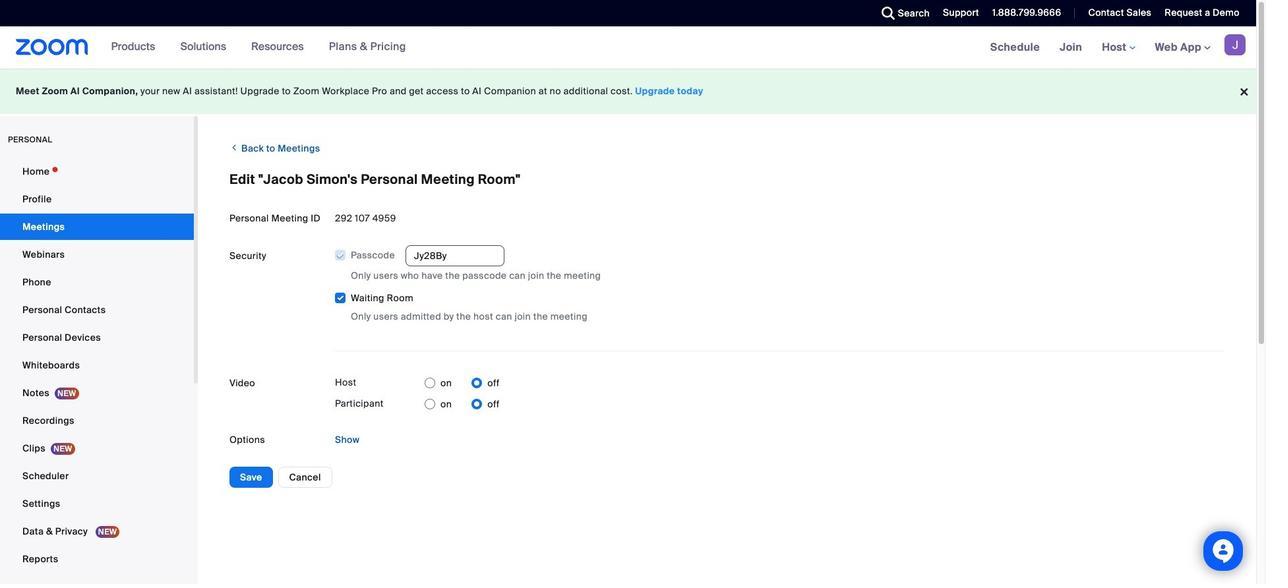 Task type: vqa. For each thing, say whether or not it's contained in the screenshot.
the Fun Fact element
no



Task type: locate. For each thing, give the bounding box(es) containing it.
None text field
[[406, 246, 505, 267]]

zoom logo image
[[16, 39, 88, 55]]

product information navigation
[[101, 26, 416, 69]]

1 option group from the top
[[425, 373, 500, 394]]

option group
[[425, 373, 500, 394], [425, 394, 500, 415]]

footer
[[0, 69, 1257, 114]]

group
[[335, 245, 1225, 324]]

profile picture image
[[1225, 34, 1246, 55]]

personal menu menu
[[0, 158, 194, 574]]

banner
[[0, 26, 1257, 69]]



Task type: describe. For each thing, give the bounding box(es) containing it.
2 option group from the top
[[425, 394, 500, 415]]

meetings navigation
[[981, 26, 1257, 69]]

left image
[[230, 141, 239, 154]]



